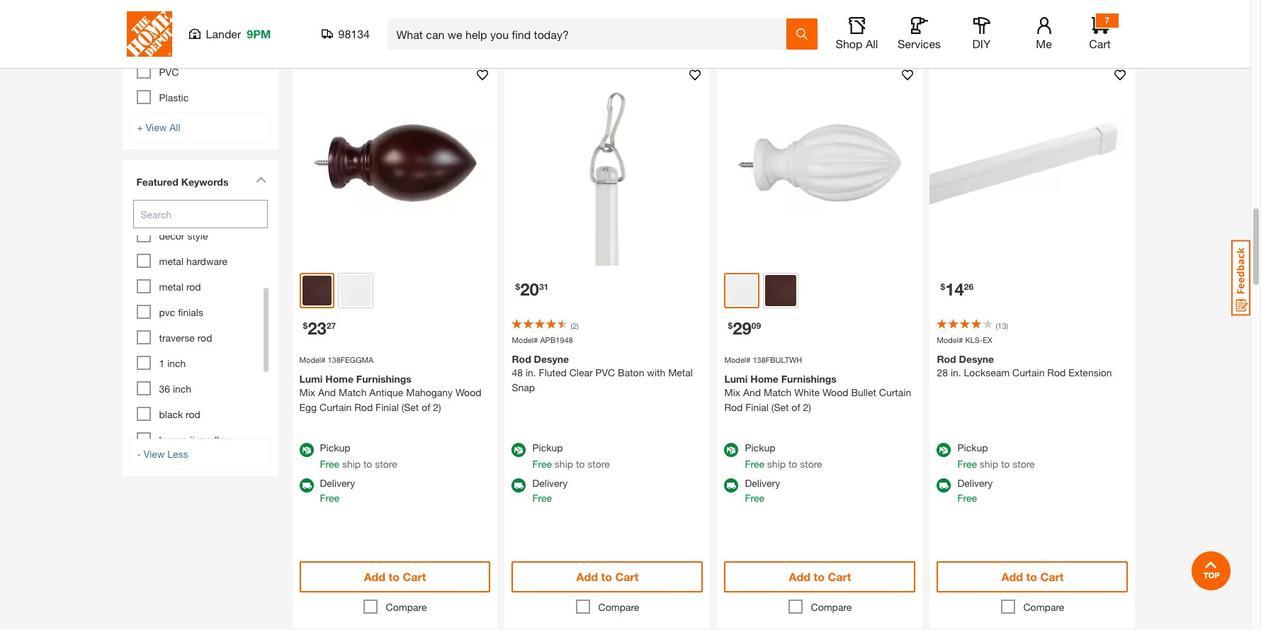 Task type: describe. For each thing, give the bounding box(es) containing it.
match for 29
[[764, 386, 792, 398]]

free for available shipping icon for snap
[[533, 492, 552, 504]]

(set inside lumi home furnishings mix and match white wood bullet curtain rod finial (set of 2)
[[772, 401, 789, 413]]

match for 23
[[339, 386, 367, 398]]

cart for rod desyne 48 in. fluted clear pvc baton with metal snap
[[615, 570, 639, 583]]

hardware
[[186, 255, 227, 267]]

of inside lumi home furnishings mix and match white wood bullet curtain rod finial (set of 2)
[[792, 401, 801, 413]]

23
[[308, 319, 327, 338]]

antique mahogany image
[[302, 276, 332, 306]]

wood inside lumi home furnishings mix and match antique mahogany wood egg curtain rod finial (set of 2)
[[456, 386, 482, 398]]

services
[[898, 37, 941, 50]]

rod for black rod
[[186, 408, 200, 420]]

1 inch link
[[159, 357, 186, 369]]

1
[[159, 357, 165, 369]]

free for 'available for pickup' icon for snap
[[533, 458, 552, 470]]

31
[[539, 282, 549, 292]]

cart 7
[[1089, 15, 1111, 50]]

style
[[187, 230, 208, 242]]

$ 14 26
[[941, 280, 974, 299]]

desyne for 20
[[534, 353, 569, 365]]

me
[[1036, 37, 1052, 50]]

metal rod
[[159, 281, 201, 293]]

decor style link
[[159, 230, 208, 242]]

available shipping image for rod
[[725, 478, 739, 493]]

plastic link
[[159, 91, 189, 103]]

model# kls-ex
[[937, 336, 993, 345]]

black rod link
[[159, 408, 200, 420]]

black
[[159, 408, 183, 420]]

lander
[[206, 27, 241, 40]]

delivery free for curtain
[[320, 477, 355, 504]]

lumi home furnishings mix and match antique mahogany wood egg curtain rod finial (set of 2)
[[299, 373, 482, 413]]

traverse rod
[[159, 332, 212, 344]]

98134
[[338, 27, 370, 40]]

13
[[998, 321, 1007, 331]]

less
[[167, 448, 188, 460]]

metal hardware link
[[159, 255, 227, 267]]

store for snap
[[588, 458, 610, 470]]

the home depot logo image
[[127, 11, 172, 57]]

lumi for 23
[[299, 373, 323, 385]]

view for -
[[144, 448, 165, 460]]

view for +
[[146, 121, 167, 133]]

add to cart for snap
[[577, 570, 639, 583]]

4 available for pickup image from the left
[[937, 443, 951, 457]]

model# 138fbultwh
[[725, 355, 802, 365]]

clear
[[570, 366, 593, 378]]

shop all button
[[835, 17, 880, 51]]

free for curtain available shipping icon
[[320, 492, 339, 504]]

rod for metal rod
[[186, 281, 201, 293]]

buono ii medley link
[[159, 434, 230, 446]]

featured keywords link
[[129, 167, 271, 200]]

4 store from the left
[[1013, 458, 1035, 470]]

36 inch link
[[159, 383, 191, 395]]

rod for traverse rod
[[197, 332, 212, 344]]

2) inside lumi home furnishings mix and match antique mahogany wood egg curtain rod finial (set of 2)
[[433, 401, 441, 413]]

pickup free ship to store for snap
[[533, 442, 610, 470]]

metal for metal rod
[[159, 281, 184, 293]]

1 inch
[[159, 357, 186, 369]]

$ 29 09
[[728, 319, 761, 338]]

rod desyne 28 in. lockseam curtain rod extension
[[937, 353, 1112, 378]]

metal rod link
[[159, 281, 201, 293]]

free for first 'available for pickup' icon from right
[[958, 458, 977, 470]]

plastic
[[159, 91, 189, 103]]

delivery free for rod
[[745, 477, 780, 504]]

snap
[[512, 381, 535, 393]]

services button
[[897, 17, 942, 51]]

decor style
[[159, 230, 208, 242]]

mix for 23
[[299, 386, 315, 398]]

available shipping image for curtain
[[299, 478, 314, 493]]

model# for lumi home furnishings mix and match antique mahogany wood egg curtain rod finial (set of 2)
[[299, 355, 326, 365]]

pvc inside rod desyne 48 in. fluted clear pvc baton with metal snap
[[596, 366, 615, 378]]

with
[[647, 366, 666, 378]]

mahogany
[[406, 386, 453, 398]]

mix for 29
[[725, 386, 741, 398]]

in. for 20
[[526, 366, 536, 378]]

mix and match antique mahogany wood egg curtain rod finial (set of 2) image
[[292, 61, 498, 266]]

model# for rod desyne 48 in. fluted clear pvc baton with metal snap
[[512, 336, 538, 345]]

48
[[512, 366, 523, 378]]

14
[[946, 280, 964, 299]]

model# for lumi home furnishings mix and match white wood bullet curtain rod finial (set of 2)
[[725, 355, 751, 365]]

-
[[137, 448, 141, 460]]

( 2 )
[[571, 321, 579, 331]]

ex
[[983, 336, 993, 345]]

4 add to cart button from the left
[[937, 561, 1129, 592]]

ship for rod
[[767, 458, 786, 470]]

ship for snap
[[555, 458, 573, 470]]

7
[[1105, 15, 1110, 26]]

metal hardware
[[159, 255, 227, 267]]

$ for 23
[[303, 321, 308, 331]]

4 pickup free ship to store from the left
[[958, 442, 1035, 470]]

$ 20 31
[[516, 280, 549, 299]]

pickup for rod
[[745, 442, 776, 454]]

aluminum link
[[159, 40, 203, 52]]

traverse rod link
[[159, 332, 212, 344]]

20
[[520, 280, 539, 299]]

$ for 14
[[941, 282, 946, 292]]

desyne for 14
[[959, 353, 994, 365]]

delivery for snap
[[533, 477, 568, 489]]

) for 14
[[1007, 321, 1009, 331]]

steel link
[[159, 15, 182, 27]]

finial inside lumi home furnishings mix and match antique mahogany wood egg curtain rod finial (set of 2)
[[376, 401, 399, 413]]

bullet
[[851, 386, 877, 398]]

furnishings for 23
[[356, 373, 412, 385]]

apb1948
[[540, 336, 573, 345]]

lumi home furnishings mix and match white wood bullet curtain rod finial (set of 2)
[[725, 373, 912, 413]]

pickup free ship to store for rod
[[745, 442, 823, 470]]

curtain inside lumi home furnishings mix and match antique mahogany wood egg curtain rod finial (set of 2)
[[320, 401, 352, 413]]

28
[[937, 366, 948, 378]]

cart for lumi home furnishings mix and match antique mahogany wood egg curtain rod finial (set of 2)
[[403, 570, 426, 583]]

48 in. fluted clear pvc baton with metal snap image
[[505, 61, 710, 266]]

keywords
[[181, 176, 228, 188]]

rod inside rod desyne 48 in. fluted clear pvc baton with metal snap
[[512, 353, 531, 365]]

shop
[[836, 37, 863, 50]]

138fbultwh
[[753, 355, 802, 365]]

add for snap
[[577, 570, 598, 583]]

add for rod
[[789, 570, 811, 583]]

4 delivery from the left
[[958, 477, 993, 489]]

white image
[[727, 276, 757, 306]]

add for curtain
[[364, 570, 386, 583]]

feedback link image
[[1232, 240, 1251, 316]]

2
[[573, 321, 577, 331]]

$ 23 27
[[303, 319, 336, 338]]

+ view all link
[[129, 112, 271, 142]]

29
[[733, 319, 752, 338]]

36 inch
[[159, 383, 191, 395]]

available for pickup image for rod
[[725, 443, 739, 457]]

4 delivery free from the left
[[958, 477, 993, 504]]

free for curtain's 'available for pickup' icon
[[320, 458, 339, 470]]

+ view all
[[137, 121, 180, 133]]

curtain inside lumi home furnishings mix and match white wood bullet curtain rod finial (set of 2)
[[879, 386, 912, 398]]

finial inside lumi home furnishings mix and match white wood bullet curtain rod finial (set of 2)
[[746, 401, 769, 413]]

4 add to cart from the left
[[1002, 570, 1064, 583]]

featured
[[136, 176, 179, 188]]

rod desyne 48 in. fluted clear pvc baton with metal snap
[[512, 353, 693, 393]]

inch for 36 inch
[[173, 383, 191, 395]]



Task type: locate. For each thing, give the bounding box(es) containing it.
2 add to cart from the left
[[577, 570, 639, 583]]

desyne inside rod desyne 48 in. fluted clear pvc baton with metal snap
[[534, 353, 569, 365]]

$ for 29
[[728, 321, 733, 331]]

27
[[327, 321, 336, 331]]

delivery free for snap
[[533, 477, 568, 504]]

1 vertical spatial curtain
[[879, 386, 912, 398]]

in.
[[526, 366, 536, 378], [951, 366, 962, 378]]

add to cart for curtain
[[364, 570, 426, 583]]

3 delivery free from the left
[[745, 477, 780, 504]]

2) down mahogany
[[433, 401, 441, 413]]

(set down mahogany
[[402, 401, 419, 413]]

1 ) from the left
[[577, 321, 579, 331]]

all
[[866, 37, 878, 50], [170, 121, 180, 133]]

1 in. from the left
[[526, 366, 536, 378]]

0 vertical spatial rod
[[186, 281, 201, 293]]

of down mahogany
[[422, 401, 430, 413]]

0 horizontal spatial wood
[[456, 386, 482, 398]]

furnishings inside lumi home furnishings mix and match white wood bullet curtain rod finial (set of 2)
[[782, 373, 837, 385]]

1 pickup free ship to store from the left
[[320, 442, 397, 470]]

3 add from the left
[[789, 570, 811, 583]]

0 horizontal spatial all
[[170, 121, 180, 133]]

add to cart button for snap
[[512, 561, 703, 592]]

$ left 27
[[303, 321, 308, 331]]

2 delivery free from the left
[[533, 477, 568, 504]]

1 wood from the left
[[456, 386, 482, 398]]

and inside lumi home furnishings mix and match white wood bullet curtain rod finial (set of 2)
[[743, 386, 761, 398]]

- view less link
[[129, 439, 271, 469]]

free
[[320, 458, 339, 470], [533, 458, 552, 470], [745, 458, 765, 470], [958, 458, 977, 470], [320, 492, 339, 504], [533, 492, 552, 504], [745, 492, 765, 504], [958, 492, 977, 504]]

shop all
[[836, 37, 878, 50]]

free for rod's available shipping icon
[[745, 492, 765, 504]]

rod right traverse on the left bottom of page
[[197, 332, 212, 344]]

add
[[364, 570, 386, 583], [577, 570, 598, 583], [789, 570, 811, 583], [1002, 570, 1023, 583]]

and down model# 138fbultwh
[[743, 386, 761, 398]]

+
[[137, 121, 143, 133]]

0 horizontal spatial lumi
[[299, 373, 323, 385]]

2 in. from the left
[[951, 366, 962, 378]]

pvc
[[159, 66, 179, 78], [596, 366, 615, 378]]

available for pickup image for curtain
[[299, 443, 314, 457]]

) for 20
[[577, 321, 579, 331]]

available for pickup image for snap
[[512, 443, 526, 457]]

$ inside $ 14 26
[[941, 282, 946, 292]]

mix
[[299, 386, 315, 398], [725, 386, 741, 398]]

antique
[[369, 386, 403, 398]]

1 match from the left
[[339, 386, 367, 398]]

add to cart button
[[299, 561, 491, 592], [512, 561, 703, 592], [725, 561, 916, 592], [937, 561, 1129, 592]]

1 ( from the left
[[571, 321, 573, 331]]

wood left bullet at right bottom
[[823, 386, 849, 398]]

2 vertical spatial curtain
[[320, 401, 352, 413]]

curtain right lockseam
[[1013, 366, 1045, 378]]

store for rod
[[800, 458, 823, 470]]

and for 23
[[318, 386, 336, 398]]

1 horizontal spatial in.
[[951, 366, 962, 378]]

pickup for curtain
[[320, 442, 351, 454]]

mahogany image
[[766, 275, 797, 306]]

add to cart
[[364, 570, 426, 583], [577, 570, 639, 583], [789, 570, 851, 583], [1002, 570, 1064, 583]]

0 horizontal spatial (set
[[402, 401, 419, 413]]

1 horizontal spatial home
[[751, 373, 779, 385]]

traverse
[[159, 332, 195, 344]]

2 ship from the left
[[555, 458, 573, 470]]

in. for 14
[[951, 366, 962, 378]]

lumi
[[299, 373, 323, 385], [725, 373, 748, 385]]

rod down metal hardware link
[[186, 281, 201, 293]]

and for 29
[[743, 386, 761, 398]]

4 pickup from the left
[[958, 442, 988, 454]]

1 horizontal spatial match
[[764, 386, 792, 398]]

Search text field
[[133, 200, 268, 228]]

$ for 20
[[516, 282, 520, 292]]

available shipping image for snap
[[512, 478, 526, 493]]

4 add from the left
[[1002, 570, 1023, 583]]

3 available for pickup image from the left
[[725, 443, 739, 457]]

0 horizontal spatial home
[[325, 373, 354, 385]]

wood inside lumi home furnishings mix and match white wood bullet curtain rod finial (set of 2)
[[823, 386, 849, 398]]

add to cart for rod
[[789, 570, 851, 583]]

2 add to cart button from the left
[[512, 561, 703, 592]]

featured keywords
[[136, 176, 228, 188]]

free for 1st available shipping icon from right
[[958, 492, 977, 504]]

steel
[[159, 15, 182, 27]]

available for pickup image
[[299, 443, 314, 457], [512, 443, 526, 457], [725, 443, 739, 457], [937, 443, 951, 457]]

2 mix from the left
[[725, 386, 741, 398]]

0 horizontal spatial )
[[577, 321, 579, 331]]

( for 20
[[571, 321, 573, 331]]

0 horizontal spatial desyne
[[534, 353, 569, 365]]

1 horizontal spatial mix
[[725, 386, 741, 398]]

1 horizontal spatial 2)
[[803, 401, 811, 413]]

1 add to cart button from the left
[[299, 561, 491, 592]]

2 lumi from the left
[[725, 373, 748, 385]]

metal down decor
[[159, 255, 184, 267]]

mix inside lumi home furnishings mix and match antique mahogany wood egg curtain rod finial (set of 2)
[[299, 386, 315, 398]]

furnishings inside lumi home furnishings mix and match antique mahogany wood egg curtain rod finial (set of 2)
[[356, 373, 412, 385]]

compare
[[386, 19, 427, 31], [599, 19, 640, 31], [811, 19, 852, 31], [1024, 19, 1065, 31], [386, 601, 427, 613], [599, 601, 640, 613], [811, 601, 852, 613], [1024, 601, 1065, 613]]

2 match from the left
[[764, 386, 792, 398]]

3 add to cart from the left
[[789, 570, 851, 583]]

2 home from the left
[[751, 373, 779, 385]]

lander 9pm
[[206, 27, 271, 40]]

1 pickup from the left
[[320, 442, 351, 454]]

1 mix from the left
[[299, 386, 315, 398]]

$
[[516, 282, 520, 292], [941, 282, 946, 292], [303, 321, 308, 331], [728, 321, 733, 331]]

138feggma
[[328, 355, 374, 365]]

( 13 )
[[996, 321, 1009, 331]]

model# left kls-
[[937, 336, 963, 345]]

2 furnishings from the left
[[782, 373, 837, 385]]

match inside lumi home furnishings mix and match antique mahogany wood egg curtain rod finial (set of 2)
[[339, 386, 367, 398]]

home down the 'model# 138feggma'
[[325, 373, 354, 385]]

0 vertical spatial metal
[[159, 255, 184, 267]]

metal for metal hardware
[[159, 255, 184, 267]]

0 horizontal spatial mix
[[299, 386, 315, 398]]

model# apb1948
[[512, 336, 573, 345]]

1 horizontal spatial pvc
[[596, 366, 615, 378]]

1 horizontal spatial furnishings
[[782, 373, 837, 385]]

0 horizontal spatial and
[[318, 386, 336, 398]]

buono ii medley
[[159, 434, 230, 446]]

mix up egg
[[299, 386, 315, 398]]

0 vertical spatial view
[[146, 121, 167, 133]]

26
[[964, 282, 974, 292]]

2 store from the left
[[588, 458, 610, 470]]

1 vertical spatial all
[[170, 121, 180, 133]]

$ inside $ 23 27
[[303, 321, 308, 331]]

pickup for snap
[[533, 442, 563, 454]]

1 finial from the left
[[376, 401, 399, 413]]

all right shop
[[866, 37, 878, 50]]

inch for 1 inch
[[167, 357, 186, 369]]

2 metal from the top
[[159, 281, 184, 293]]

1 vertical spatial view
[[144, 448, 165, 460]]

inch right 36
[[173, 383, 191, 395]]

medley
[[197, 434, 230, 446]]

finials
[[178, 306, 203, 318]]

fluted
[[539, 366, 567, 378]]

rod inside lumi home furnishings mix and match antique mahogany wood egg curtain rod finial (set of 2)
[[355, 401, 373, 413]]

(
[[571, 321, 573, 331], [996, 321, 998, 331]]

of
[[422, 401, 430, 413], [792, 401, 801, 413]]

pvc up plastic
[[159, 66, 179, 78]]

0 horizontal spatial (
[[571, 321, 573, 331]]

and inside lumi home furnishings mix and match antique mahogany wood egg curtain rod finial (set of 2)
[[318, 386, 336, 398]]

1 store from the left
[[375, 458, 397, 470]]

lumi up egg
[[299, 373, 323, 385]]

ship for curtain
[[342, 458, 361, 470]]

1 vertical spatial inch
[[173, 383, 191, 395]]

model# for rod desyne 28 in. lockseam curtain rod extension
[[937, 336, 963, 345]]

furnishings up white
[[782, 373, 837, 385]]

desyne up lockseam
[[959, 353, 994, 365]]

2 horizontal spatial curtain
[[1013, 366, 1045, 378]]

delivery for rod
[[745, 477, 780, 489]]

store for curtain
[[375, 458, 397, 470]]

model# left apb1948
[[512, 336, 538, 345]]

desyne
[[534, 353, 569, 365], [959, 353, 994, 365]]

model# down '29'
[[725, 355, 751, 365]]

1 horizontal spatial finial
[[746, 401, 769, 413]]

caret icon image
[[255, 176, 266, 183]]

home for 23
[[325, 373, 354, 385]]

rod left extension
[[1048, 366, 1066, 378]]

black rod
[[159, 408, 200, 420]]

1 horizontal spatial and
[[743, 386, 761, 398]]

cart for lumi home furnishings mix and match white wood bullet curtain rod finial (set of 2)
[[828, 570, 851, 583]]

1 vertical spatial rod
[[197, 332, 212, 344]]

2 vertical spatial rod
[[186, 408, 200, 420]]

cart
[[1089, 37, 1111, 50], [403, 570, 426, 583], [615, 570, 639, 583], [828, 570, 851, 583], [1041, 570, 1064, 583]]

$ left 26 on the top right of page
[[941, 282, 946, 292]]

3 ship from the left
[[767, 458, 786, 470]]

( for 14
[[996, 321, 998, 331]]

1 home from the left
[[325, 373, 354, 385]]

3 add to cart button from the left
[[725, 561, 916, 592]]

lumi inside lumi home furnishings mix and match antique mahogany wood egg curtain rod finial (set of 2)
[[299, 373, 323, 385]]

28 in. lockseam curtain rod extension image
[[930, 61, 1136, 266]]

$ inside '$ 20 31'
[[516, 282, 520, 292]]

all inside button
[[866, 37, 878, 50]]

match inside lumi home furnishings mix and match white wood bullet curtain rod finial (set of 2)
[[764, 386, 792, 398]]

1 horizontal spatial curtain
[[879, 386, 912, 398]]

(set inside lumi home furnishings mix and match antique mahogany wood egg curtain rod finial (set of 2)
[[402, 401, 419, 413]]

desyne up fluted
[[534, 353, 569, 365]]

2) down white
[[803, 401, 811, 413]]

1 vertical spatial pvc
[[596, 366, 615, 378]]

metal
[[159, 255, 184, 267], [159, 281, 184, 293]]

egg
[[299, 401, 317, 413]]

of inside lumi home furnishings mix and match antique mahogany wood egg curtain rod finial (set of 2)
[[422, 401, 430, 413]]

and
[[318, 386, 336, 398], [743, 386, 761, 398]]

in. right 48
[[526, 366, 536, 378]]

36
[[159, 383, 170, 395]]

ii
[[190, 434, 195, 446]]

) up clear
[[577, 321, 579, 331]]

2 (set from the left
[[772, 401, 789, 413]]

1 and from the left
[[318, 386, 336, 398]]

2 ( from the left
[[996, 321, 998, 331]]

pvc link
[[159, 66, 179, 78]]

3 available shipping image from the left
[[725, 478, 739, 493]]

1 desyne from the left
[[534, 353, 569, 365]]

match left white
[[764, 386, 792, 398]]

diy button
[[959, 17, 1005, 51]]

1 add to cart from the left
[[364, 570, 426, 583]]

wood right mahogany
[[456, 386, 482, 398]]

decor
[[159, 230, 185, 242]]

2 available for pickup image from the left
[[512, 443, 526, 457]]

in. right 28
[[951, 366, 962, 378]]

rod down antique
[[355, 401, 373, 413]]

finial
[[376, 401, 399, 413], [746, 401, 769, 413]]

1 2) from the left
[[433, 401, 441, 413]]

0 vertical spatial pvc
[[159, 66, 179, 78]]

4 ship from the left
[[980, 458, 999, 470]]

1 horizontal spatial (
[[996, 321, 998, 331]]

09
[[752, 321, 761, 331]]

0 vertical spatial inch
[[167, 357, 186, 369]]

3 delivery from the left
[[745, 477, 780, 489]]

1 lumi from the left
[[299, 373, 323, 385]]

home inside lumi home furnishings mix and match antique mahogany wood egg curtain rod finial (set of 2)
[[325, 373, 354, 385]]

curtain right bullet at right bottom
[[879, 386, 912, 398]]

0 horizontal spatial 2)
[[433, 401, 441, 413]]

model# down 23 on the left of page
[[299, 355, 326, 365]]

0 horizontal spatial match
[[339, 386, 367, 398]]

1 of from the left
[[422, 401, 430, 413]]

2 desyne from the left
[[959, 353, 994, 365]]

2 and from the left
[[743, 386, 761, 398]]

rod up 28
[[937, 353, 957, 365]]

furnishings up antique
[[356, 373, 412, 385]]

rod up 48
[[512, 353, 531, 365]]

all down plastic
[[170, 121, 180, 133]]

2 finial from the left
[[746, 401, 769, 413]]

1 horizontal spatial wood
[[823, 386, 849, 398]]

1 delivery free from the left
[[320, 477, 355, 504]]

pvc
[[159, 306, 175, 318]]

What can we help you find today? search field
[[397, 19, 786, 49]]

(set down 138fbultwh
[[772, 401, 789, 413]]

model#
[[512, 336, 538, 345], [937, 336, 963, 345], [299, 355, 326, 365], [725, 355, 751, 365]]

0 horizontal spatial furnishings
[[356, 373, 412, 385]]

1 horizontal spatial all
[[866, 37, 878, 50]]

(set
[[402, 401, 419, 413], [772, 401, 789, 413]]

1 vertical spatial metal
[[159, 281, 184, 293]]

and down the 'model# 138feggma'
[[318, 386, 336, 398]]

9pm
[[247, 27, 271, 40]]

2 delivery from the left
[[533, 477, 568, 489]]

available shipping image
[[299, 478, 314, 493], [512, 478, 526, 493], [725, 478, 739, 493], [937, 478, 951, 493]]

white
[[795, 386, 820, 398]]

inch right 1
[[167, 357, 186, 369]]

rod inside lumi home furnishings mix and match white wood bullet curtain rod finial (set of 2)
[[725, 401, 743, 413]]

$ left "09"
[[728, 321, 733, 331]]

pickup free ship to store
[[320, 442, 397, 470], [533, 442, 610, 470], [745, 442, 823, 470], [958, 442, 1035, 470]]

mix down model# 138fbultwh
[[725, 386, 741, 398]]

furnishings for 29
[[782, 373, 837, 385]]

4 available shipping image from the left
[[937, 478, 951, 493]]

lockseam
[[964, 366, 1010, 378]]

3 pickup free ship to store from the left
[[745, 442, 823, 470]]

2 2) from the left
[[803, 401, 811, 413]]

0 horizontal spatial curtain
[[320, 401, 352, 413]]

1 horizontal spatial lumi
[[725, 373, 748, 385]]

0 vertical spatial all
[[866, 37, 878, 50]]

in. inside the rod desyne 28 in. lockseam curtain rod extension
[[951, 366, 962, 378]]

rod down model# 138fbultwh
[[725, 401, 743, 413]]

$ inside '$ 29 09'
[[728, 321, 733, 331]]

2 available shipping image from the left
[[512, 478, 526, 493]]

home
[[325, 373, 354, 385], [751, 373, 779, 385]]

curtain inside the rod desyne 28 in. lockseam curtain rod extension
[[1013, 366, 1045, 378]]

2) inside lumi home furnishings mix and match white wood bullet curtain rod finial (set of 2)
[[803, 401, 811, 413]]

2 wood from the left
[[823, 386, 849, 398]]

2 add from the left
[[577, 570, 598, 583]]

lumi down model# 138fbultwh
[[725, 373, 748, 385]]

3 store from the left
[[800, 458, 823, 470]]

rod
[[512, 353, 531, 365], [937, 353, 957, 365], [1048, 366, 1066, 378], [355, 401, 373, 413], [725, 401, 743, 413]]

white image
[[341, 275, 372, 306]]

delivery for curtain
[[320, 477, 355, 489]]

of down white
[[792, 401, 801, 413]]

desyne inside the rod desyne 28 in. lockseam curtain rod extension
[[959, 353, 994, 365]]

lumi inside lumi home furnishings mix and match white wood bullet curtain rod finial (set of 2)
[[725, 373, 748, 385]]

1 horizontal spatial )
[[1007, 321, 1009, 331]]

1 ship from the left
[[342, 458, 361, 470]]

) up the rod desyne 28 in. lockseam curtain rod extension
[[1007, 321, 1009, 331]]

add to cart button for rod
[[725, 561, 916, 592]]

aluminum
[[159, 40, 203, 52]]

pickup free ship to store for curtain
[[320, 442, 397, 470]]

finial down antique
[[376, 401, 399, 413]]

rod right black
[[186, 408, 200, 420]]

1 add from the left
[[364, 570, 386, 583]]

home for 29
[[751, 373, 779, 385]]

metal up pvc
[[159, 281, 184, 293]]

1 metal from the top
[[159, 255, 184, 267]]

1 horizontal spatial desyne
[[959, 353, 994, 365]]

view right the -
[[144, 448, 165, 460]]

home inside lumi home furnishings mix and match white wood bullet curtain rod finial (set of 2)
[[751, 373, 779, 385]]

curtain right egg
[[320, 401, 352, 413]]

2 pickup free ship to store from the left
[[533, 442, 610, 470]]

free for 'available for pickup' icon associated with rod
[[745, 458, 765, 470]]

finial down model# 138fbultwh
[[746, 401, 769, 413]]

mix inside lumi home furnishings mix and match white wood bullet curtain rod finial (set of 2)
[[725, 386, 741, 398]]

1 available for pickup image from the left
[[299, 443, 314, 457]]

home down model# 138fbultwh
[[751, 373, 779, 385]]

cart for rod desyne 28 in. lockseam curtain rod extension
[[1041, 570, 1064, 583]]

wood
[[456, 386, 482, 398], [823, 386, 849, 398]]

buono
[[159, 434, 187, 446]]

1 horizontal spatial of
[[792, 401, 801, 413]]

0 horizontal spatial pvc
[[159, 66, 179, 78]]

pvc right clear
[[596, 366, 615, 378]]

me button
[[1022, 17, 1067, 51]]

lumi for 29
[[725, 373, 748, 385]]

mix and match white wood bullet curtain rod finial (set of 2) image
[[718, 61, 923, 266]]

1 (set from the left
[[402, 401, 419, 413]]

view
[[146, 121, 167, 133], [144, 448, 165, 460]]

2 pickup from the left
[[533, 442, 563, 454]]

add to cart button for curtain
[[299, 561, 491, 592]]

1 delivery from the left
[[320, 477, 355, 489]]

1 horizontal spatial (set
[[772, 401, 789, 413]]

in. inside rod desyne 48 in. fluted clear pvc baton with metal snap
[[526, 366, 536, 378]]

$ left 31
[[516, 282, 520, 292]]

0 horizontal spatial of
[[422, 401, 430, 413]]

2 ) from the left
[[1007, 321, 1009, 331]]

1 available shipping image from the left
[[299, 478, 314, 493]]

kls-
[[966, 336, 983, 345]]

view right +
[[146, 121, 167, 133]]

0 horizontal spatial finial
[[376, 401, 399, 413]]

pvc finials
[[159, 306, 203, 318]]

1 furnishings from the left
[[356, 373, 412, 385]]

0 vertical spatial curtain
[[1013, 366, 1045, 378]]

98134 button
[[321, 27, 370, 41]]

match down 138feggma
[[339, 386, 367, 398]]

2 of from the left
[[792, 401, 801, 413]]

- view less
[[137, 448, 188, 460]]

3 pickup from the left
[[745, 442, 776, 454]]

0 horizontal spatial in.
[[526, 366, 536, 378]]



Task type: vqa. For each thing, say whether or not it's contained in the screenshot.
+ view all
yes



